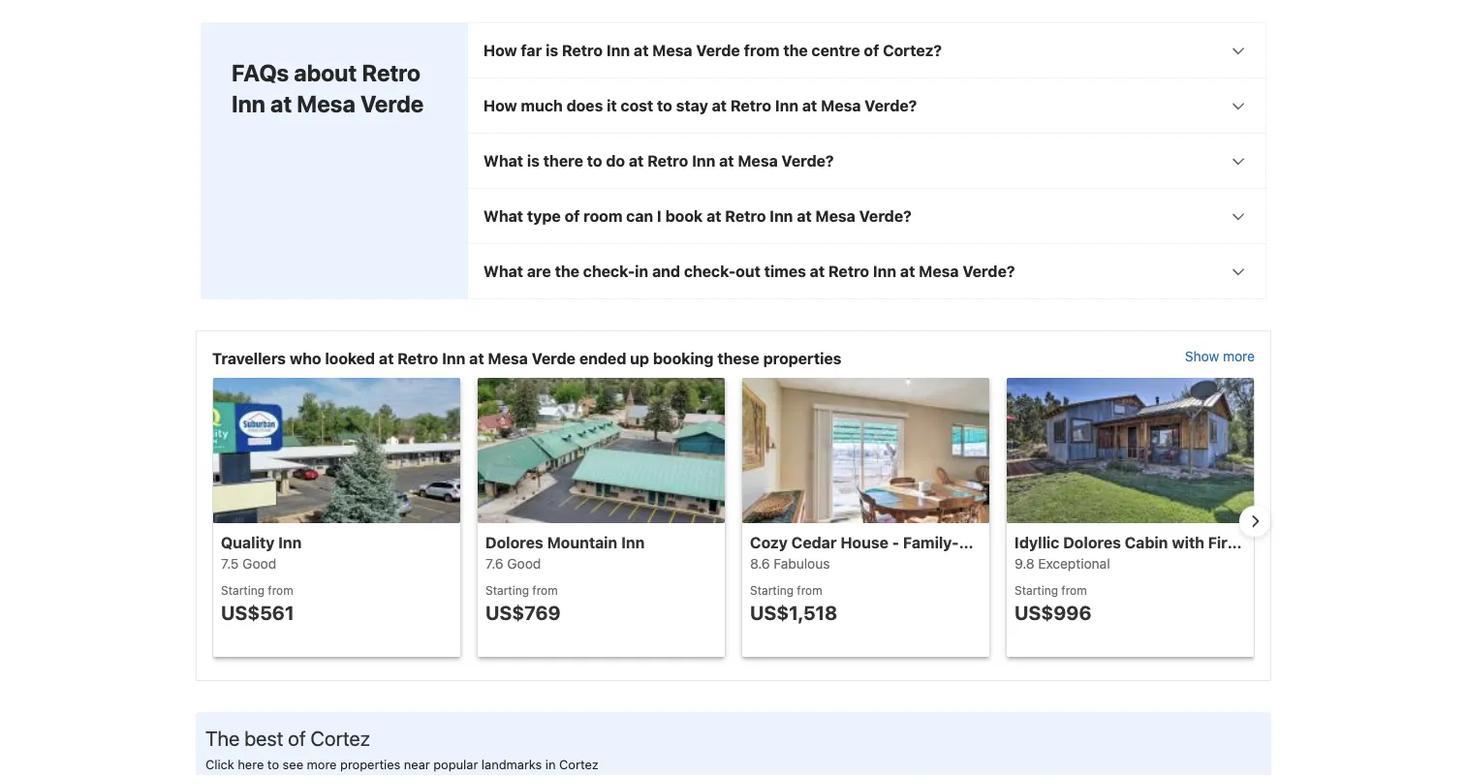 Task type: vqa. For each thing, say whether or not it's contained in the screenshot.
How associated with How far is Retro Inn at Mesa Verde from the centre of Cortez?
yes



Task type: locate. For each thing, give the bounding box(es) containing it.
2 vertical spatial verde
[[532, 349, 576, 368]]

8.6 fabulous
[[750, 556, 830, 572]]

from for us$561
[[268, 583, 293, 597]]

what for what type of room can i book at retro inn at mesa verde?
[[484, 207, 523, 225]]

starting down 7.6 good
[[485, 583, 529, 597]]

0 horizontal spatial properties
[[340, 757, 400, 772]]

-
[[892, 533, 899, 552]]

verde?
[[865, 96, 917, 115], [782, 151, 834, 170], [859, 207, 912, 225], [963, 262, 1015, 280]]

0 vertical spatial the
[[783, 41, 808, 59]]

1 horizontal spatial of
[[564, 207, 580, 225]]

in inside dropdown button
[[635, 262, 648, 280]]

0 vertical spatial and
[[652, 262, 680, 280]]

cedar
[[791, 533, 837, 552]]

1 dolores from the left
[[485, 533, 543, 552]]

from up us$769
[[532, 583, 558, 597]]

3 starting from the left
[[750, 583, 794, 597]]

check- down room
[[583, 262, 635, 280]]

1 horizontal spatial and
[[1264, 533, 1292, 552]]

dolores up 7.6 good
[[485, 533, 543, 552]]

what are the check-in and check-out times at retro inn at mesa verde?
[[484, 262, 1015, 280]]

what type of room can i book at retro inn at mesa verde?
[[484, 207, 912, 225]]

starting
[[221, 583, 264, 597], [485, 583, 529, 597], [750, 583, 794, 597], [1015, 583, 1058, 597]]

0 horizontal spatial check-
[[583, 262, 635, 280]]

what left the there at left
[[484, 151, 523, 170]]

in inside the best of cortez click here to see more properties near popular landmarks in cortez
[[545, 757, 556, 772]]

region containing us$561
[[197, 378, 1385, 665]]

starting for us$996
[[1015, 583, 1058, 597]]

1 check- from the left
[[583, 262, 635, 280]]

1 with from the left
[[1072, 533, 1104, 552]]

from left centre
[[744, 41, 780, 59]]

is inside what is there to do at retro inn at mesa verde? dropdown button
[[527, 151, 540, 170]]

2 dolores from the left
[[1063, 533, 1121, 552]]

2 vertical spatial to
[[267, 757, 279, 772]]

inn inside quality inn 7.5 good
[[278, 533, 302, 552]]

dolores inside idyllic dolores cabin with fire pit and lake views! 9.8 exceptional
[[1063, 533, 1121, 552]]

from down 9.8 exceptional
[[1061, 583, 1087, 597]]

cortez right best
[[311, 726, 370, 750]]

starting up the us$996
[[1015, 583, 1058, 597]]

of for cortez
[[288, 726, 306, 750]]

1 horizontal spatial to
[[587, 151, 602, 170]]

at
[[634, 41, 649, 59], [270, 90, 292, 117], [712, 96, 727, 115], [802, 96, 817, 115], [629, 151, 644, 170], [719, 151, 734, 170], [706, 207, 721, 225], [797, 207, 812, 225], [810, 262, 825, 280], [900, 262, 915, 280], [379, 349, 394, 368], [469, 349, 484, 368]]

0 vertical spatial of
[[864, 41, 879, 59]]

what is there to do at retro inn at mesa verde? button
[[468, 134, 1265, 188]]

more right see
[[307, 757, 337, 772]]

of right type
[[564, 207, 580, 225]]

how for how much does it cost to stay at retro inn at mesa verde?
[[484, 96, 517, 115]]

2 horizontal spatial to
[[657, 96, 672, 115]]

more inside the best of cortez click here to see more properties near popular landmarks in cortez
[[307, 757, 337, 772]]

with
[[1072, 533, 1104, 552], [1172, 533, 1204, 552]]

how left much
[[484, 96, 517, 115]]

check- down what type of room can i book at retro inn at mesa verde? at top
[[684, 262, 736, 280]]

from inside starting from us$769
[[532, 583, 558, 597]]

starting inside starting from us$561
[[221, 583, 264, 597]]

more right show
[[1223, 348, 1255, 364]]

7.5 good
[[221, 556, 276, 572]]

up
[[630, 349, 649, 368]]

1 horizontal spatial with
[[1172, 533, 1204, 552]]

cortez
[[311, 726, 370, 750], [559, 757, 599, 772]]

1 vertical spatial more
[[307, 757, 337, 772]]

what are the check-in and check-out times at retro inn at mesa verde? button
[[468, 244, 1265, 298]]

1 what from the top
[[484, 151, 523, 170]]

inn inside what are the check-in and check-out times at retro inn at mesa verde? dropdown button
[[873, 262, 896, 280]]

1 horizontal spatial is
[[546, 41, 558, 59]]

1 how from the top
[[484, 41, 517, 59]]

2 vertical spatial what
[[484, 262, 523, 280]]

1 horizontal spatial cortez
[[559, 757, 599, 772]]

travellers who looked at retro inn at mesa verde ended up booking these properties
[[212, 349, 842, 368]]

1 vertical spatial what
[[484, 207, 523, 225]]

0 vertical spatial properties
[[763, 349, 842, 368]]

do
[[606, 151, 625, 170]]

in
[[635, 262, 648, 280], [545, 757, 556, 772]]

is right far
[[546, 41, 558, 59]]

0 horizontal spatial and
[[652, 262, 680, 280]]

0 horizontal spatial verde
[[360, 90, 424, 117]]

1 vertical spatial cortez
[[559, 757, 599, 772]]

1 horizontal spatial more
[[1223, 348, 1255, 364]]

1 horizontal spatial properties
[[763, 349, 842, 368]]

mesa inside faqs about retro inn at mesa verde
[[297, 90, 355, 117]]

what left are
[[484, 262, 523, 280]]

from for us$769
[[532, 583, 558, 597]]

from
[[744, 41, 780, 59], [268, 583, 293, 597], [532, 583, 558, 597], [797, 583, 822, 597], [1061, 583, 1087, 597]]

to left see
[[267, 757, 279, 772]]

verde
[[696, 41, 740, 59], [360, 90, 424, 117], [532, 349, 576, 368]]

mesa up stay
[[652, 41, 692, 59]]

starting inside starting from us$1,518
[[750, 583, 794, 597]]

inn inside what is there to do at retro inn at mesa verde? dropdown button
[[692, 151, 715, 170]]

starting up us$561
[[221, 583, 264, 597]]

room
[[584, 207, 623, 225]]

dolores inside dolores mountain inn 7.6 good
[[485, 533, 543, 552]]

mesa down about
[[297, 90, 355, 117]]

0 horizontal spatial more
[[307, 757, 337, 772]]

4 starting from the left
[[1015, 583, 1058, 597]]

1 starting from the left
[[221, 583, 264, 597]]

0 vertical spatial more
[[1223, 348, 1255, 364]]

starting inside starting from us$996
[[1015, 583, 1058, 597]]

and inside idyllic dolores cabin with fire pit and lake views! 9.8 exceptional
[[1264, 533, 1292, 552]]

inn inside how much does it cost to stay at retro inn at mesa verde? dropdown button
[[775, 96, 798, 115]]

2 with from the left
[[1172, 533, 1204, 552]]

3 what from the top
[[484, 262, 523, 280]]

of right centre
[[864, 41, 879, 59]]

0 vertical spatial verde
[[696, 41, 740, 59]]

is left the there at left
[[527, 151, 540, 170]]

0 horizontal spatial the
[[555, 262, 579, 280]]

properties right these
[[763, 349, 842, 368]]

idyllic
[[1015, 533, 1059, 552]]

and right 'pit'
[[1264, 533, 1292, 552]]

0 vertical spatial is
[[546, 41, 558, 59]]

in down can
[[635, 262, 648, 280]]

1 vertical spatial in
[[545, 757, 556, 772]]

1 vertical spatial of
[[564, 207, 580, 225]]

2 horizontal spatial verde
[[696, 41, 740, 59]]

how
[[484, 41, 517, 59], [484, 96, 517, 115]]

1 vertical spatial properties
[[340, 757, 400, 772]]

with left fire
[[1172, 533, 1204, 552]]

from inside starting from us$561
[[268, 583, 293, 597]]

0 vertical spatial in
[[635, 262, 648, 280]]

2 how from the top
[[484, 96, 517, 115]]

more
[[1223, 348, 1255, 364], [307, 757, 337, 772]]

inn
[[606, 41, 630, 59], [232, 90, 265, 117], [775, 96, 798, 115], [692, 151, 715, 170], [770, 207, 793, 225], [873, 262, 896, 280], [442, 349, 465, 368], [278, 533, 302, 552], [621, 533, 645, 552]]

2 check- from the left
[[684, 262, 736, 280]]

mesa
[[652, 41, 692, 59], [297, 90, 355, 117], [821, 96, 861, 115], [738, 151, 778, 170], [815, 207, 856, 225], [919, 262, 959, 280], [488, 349, 528, 368]]

properties left near on the left bottom
[[340, 757, 400, 772]]

from inside starting from us$1,518
[[797, 583, 822, 597]]

show more link
[[1185, 347, 1255, 370]]

how left far
[[484, 41, 517, 59]]

of up see
[[288, 726, 306, 750]]

1 horizontal spatial check-
[[684, 262, 736, 280]]

starting inside starting from us$769
[[485, 583, 529, 597]]

verde inside dropdown button
[[696, 41, 740, 59]]

1 vertical spatial how
[[484, 96, 517, 115]]

1 horizontal spatial the
[[783, 41, 808, 59]]

region
[[197, 378, 1385, 665]]

0 vertical spatial to
[[657, 96, 672, 115]]

how for how far is retro inn at mesa verde from the centre of cortez?
[[484, 41, 517, 59]]

of inside the best of cortez click here to see more properties near popular landmarks in cortez
[[288, 726, 306, 750]]

and down i
[[652, 262, 680, 280]]

mesa down what type of room can i book at retro inn at mesa verde? dropdown button
[[919, 262, 959, 280]]

cabin
[[1125, 533, 1168, 552]]

starting for us$561
[[221, 583, 264, 597]]

the left centre
[[783, 41, 808, 59]]

2 vertical spatial of
[[288, 726, 306, 750]]

pit
[[1240, 533, 1261, 552]]

mesa down are
[[488, 349, 528, 368]]

us$996
[[1015, 601, 1092, 623]]

to left do
[[587, 151, 602, 170]]

dolores up 9.8 exceptional
[[1063, 533, 1121, 552]]

0 horizontal spatial to
[[267, 757, 279, 772]]

with inside idyllic dolores cabin with fire pit and lake views! 9.8 exceptional
[[1172, 533, 1204, 552]]

retro right stay
[[730, 96, 771, 115]]

at inside faqs about retro inn at mesa verde
[[270, 90, 292, 117]]

dolores
[[485, 533, 543, 552], [1063, 533, 1121, 552]]

what type of room can i book at retro inn at mesa verde? button
[[468, 189, 1265, 243]]

are
[[527, 262, 551, 280]]

the
[[783, 41, 808, 59], [555, 262, 579, 280]]

1 vertical spatial verde
[[360, 90, 424, 117]]

1 vertical spatial is
[[527, 151, 540, 170]]

i
[[657, 207, 662, 225]]

0 horizontal spatial of
[[288, 726, 306, 750]]

of
[[864, 41, 879, 59], [564, 207, 580, 225], [288, 726, 306, 750]]

0 horizontal spatial cortez
[[311, 726, 370, 750]]

0 horizontal spatial with
[[1072, 533, 1104, 552]]

1 vertical spatial to
[[587, 151, 602, 170]]

and
[[652, 262, 680, 280], [1264, 533, 1292, 552]]

starting up us$1,518
[[750, 583, 794, 597]]

0 vertical spatial what
[[484, 151, 523, 170]]

to
[[657, 96, 672, 115], [587, 151, 602, 170], [267, 757, 279, 772]]

the right are
[[555, 262, 579, 280]]

from up us$561
[[268, 583, 293, 597]]

much
[[521, 96, 563, 115]]

0 horizontal spatial in
[[545, 757, 556, 772]]

1 horizontal spatial dolores
[[1063, 533, 1121, 552]]

1 vertical spatial and
[[1264, 533, 1292, 552]]

cost
[[621, 96, 653, 115]]

to inside dropdown button
[[657, 96, 672, 115]]

what
[[484, 151, 523, 170], [484, 207, 523, 225], [484, 262, 523, 280]]

to left stay
[[657, 96, 672, 115]]

lake
[[1296, 533, 1331, 552]]

mesa down centre
[[821, 96, 861, 115]]

dolores mountain inn 7.6 good
[[485, 533, 645, 572]]

0 vertical spatial how
[[484, 41, 517, 59]]

0 horizontal spatial is
[[527, 151, 540, 170]]

what left type
[[484, 207, 523, 225]]

from inside starting from us$996
[[1061, 583, 1087, 597]]

1 vertical spatial the
[[555, 262, 579, 280]]

in right landmarks at the bottom left of the page
[[545, 757, 556, 772]]

cortez right landmarks at the bottom left of the page
[[559, 757, 599, 772]]

retro
[[562, 41, 603, 59], [362, 59, 421, 86], [730, 96, 771, 115], [647, 151, 688, 170], [725, 207, 766, 225], [828, 262, 869, 280], [397, 349, 438, 368]]

the inside how far is retro inn at mesa verde from the centre of cortez? dropdown button
[[783, 41, 808, 59]]

with up 9.8 exceptional
[[1072, 533, 1104, 552]]

there
[[543, 151, 583, 170]]

of for room
[[564, 207, 580, 225]]

faqs about retro inn at mesa verde
[[232, 59, 424, 117]]

2 what from the top
[[484, 207, 523, 225]]

is
[[546, 41, 558, 59], [527, 151, 540, 170]]

retro right about
[[362, 59, 421, 86]]

how much does it cost to stay at retro inn at mesa verde?
[[484, 96, 917, 115]]

2 horizontal spatial of
[[864, 41, 879, 59]]

0 horizontal spatial dolores
[[485, 533, 543, 552]]

from up us$1,518
[[797, 583, 822, 597]]

verde inside faqs about retro inn at mesa verde
[[360, 90, 424, 117]]

1 horizontal spatial in
[[635, 262, 648, 280]]

what inside dropdown button
[[484, 207, 523, 225]]

looked
[[325, 349, 375, 368]]

2 starting from the left
[[485, 583, 529, 597]]



Task type: describe. For each thing, give the bounding box(es) containing it.
cozy
[[750, 533, 788, 552]]

who
[[290, 349, 321, 368]]

faqs
[[232, 59, 289, 86]]

starting from us$1,518
[[750, 583, 837, 623]]

us$769
[[485, 601, 561, 623]]

family-
[[903, 533, 959, 552]]

0 vertical spatial cortez
[[311, 726, 370, 750]]

retro right far
[[562, 41, 603, 59]]

starting from us$561
[[221, 583, 294, 623]]

landmarks
[[481, 757, 542, 772]]

see
[[283, 757, 303, 772]]

popular
[[433, 757, 478, 772]]

quality inn 7.5 good
[[221, 533, 302, 572]]

with inside cozy cedar house - family-friendly home with yard! 8.6 fabulous
[[1072, 533, 1104, 552]]

what for what are the check-in and check-out times at retro inn at mesa verde?
[[484, 262, 523, 280]]

accordion control element
[[467, 22, 1266, 299]]

retro inside faqs about retro inn at mesa verde
[[362, 59, 421, 86]]

to inside the best of cortez click here to see more properties near popular landmarks in cortez
[[267, 757, 279, 772]]

views!
[[1335, 533, 1385, 552]]

properties inside the best of cortez click here to see more properties near popular landmarks in cortez
[[340, 757, 400, 772]]

inn inside how far is retro inn at mesa verde from the centre of cortez? dropdown button
[[606, 41, 630, 59]]

us$561
[[221, 601, 294, 623]]

what for what is there to do at retro inn at mesa verde?
[[484, 151, 523, 170]]

quality
[[221, 533, 275, 552]]

starting from us$769
[[485, 583, 561, 623]]

about
[[294, 59, 357, 86]]

what is there to do at retro inn at mesa verde?
[[484, 151, 834, 170]]

show more
[[1185, 348, 1255, 364]]

7.6 good
[[485, 556, 541, 572]]

idyllic dolores cabin with fire pit and lake views! 9.8 exceptional
[[1015, 533, 1385, 572]]

inn inside what type of room can i book at retro inn at mesa verde? dropdown button
[[770, 207, 793, 225]]

these
[[717, 349, 759, 368]]

best
[[244, 726, 283, 750]]

can
[[626, 207, 653, 225]]

fire
[[1208, 533, 1236, 552]]

9.8 exceptional
[[1015, 556, 1110, 572]]

ended
[[579, 349, 626, 368]]

1 horizontal spatial verde
[[532, 349, 576, 368]]

mesa down how much does it cost to stay at retro inn at mesa verde?
[[738, 151, 778, 170]]

the
[[205, 726, 240, 750]]

inn inside faqs about retro inn at mesa verde
[[232, 90, 265, 117]]

centre
[[812, 41, 860, 59]]

type
[[527, 207, 561, 225]]

retro right do
[[647, 151, 688, 170]]

cozy cedar house - family-friendly home with yard! 8.6 fabulous
[[750, 533, 1147, 572]]

far
[[521, 41, 542, 59]]

retro up out
[[725, 207, 766, 225]]

the inside what are the check-in and check-out times at retro inn at mesa verde? dropdown button
[[555, 262, 579, 280]]

how far is retro inn at mesa verde from the centre of cortez? button
[[468, 23, 1265, 77]]

cortez?
[[883, 41, 942, 59]]

how far is retro inn at mesa verde from the centre of cortez?
[[484, 41, 942, 59]]

stay
[[676, 96, 708, 115]]

yard!
[[1108, 533, 1147, 552]]

retro right looked
[[397, 349, 438, 368]]

book
[[665, 207, 703, 225]]

starting for us$769
[[485, 583, 529, 597]]

does
[[566, 96, 603, 115]]

starting for us$1,518
[[750, 583, 794, 597]]

inn inside dolores mountain inn 7.6 good
[[621, 533, 645, 552]]

home
[[1024, 533, 1068, 552]]

and inside dropdown button
[[652, 262, 680, 280]]

times
[[764, 262, 806, 280]]

show
[[1185, 348, 1219, 364]]

from for us$1,518
[[797, 583, 822, 597]]

travellers
[[212, 349, 286, 368]]

friendly
[[959, 533, 1020, 552]]

it
[[607, 96, 617, 115]]

to inside dropdown button
[[587, 151, 602, 170]]

click
[[205, 757, 234, 772]]

booking
[[653, 349, 714, 368]]

house
[[840, 533, 888, 552]]

how much does it cost to stay at retro inn at mesa verde? button
[[468, 78, 1265, 133]]

mountain
[[547, 533, 617, 552]]

is inside how far is retro inn at mesa verde from the centre of cortez? dropdown button
[[546, 41, 558, 59]]

out
[[736, 262, 761, 280]]

here
[[238, 757, 264, 772]]

us$1,518
[[750, 601, 837, 623]]

from inside dropdown button
[[744, 41, 780, 59]]

starting from us$996
[[1015, 583, 1092, 623]]

the best of cortez click here to see more properties near popular landmarks in cortez
[[205, 726, 599, 772]]

mesa up what are the check-in and check-out times at retro inn at mesa verde? dropdown button at the top of the page
[[815, 207, 856, 225]]

from for us$996
[[1061, 583, 1087, 597]]

retro down what type of room can i book at retro inn at mesa verde? dropdown button
[[828, 262, 869, 280]]

near
[[404, 757, 430, 772]]



